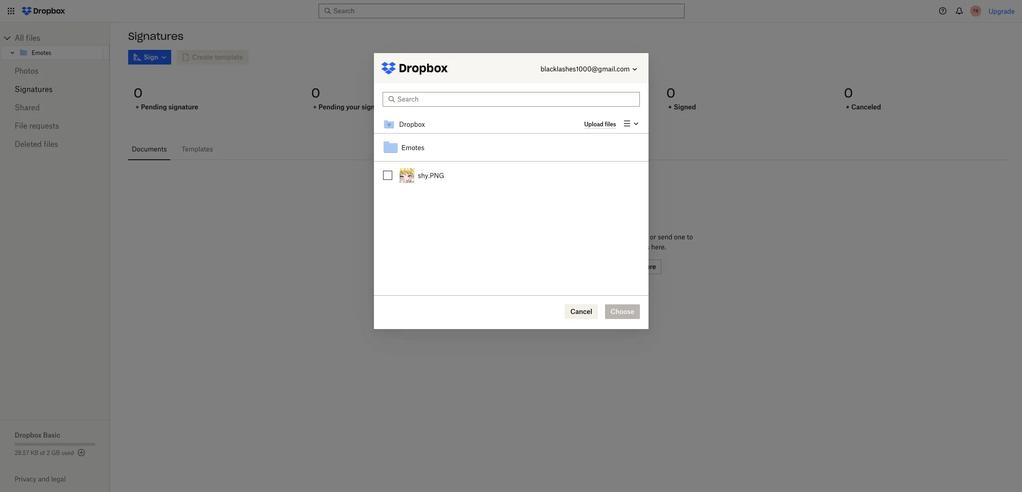 Task type: describe. For each thing, give the bounding box(es) containing it.
used
[[61, 450, 74, 456]]

templates
[[182, 145, 213, 153]]

templates tab
[[178, 138, 217, 160]]

send
[[658, 233, 673, 241]]

0 for pending your signature
[[311, 85, 320, 101]]

requests
[[29, 121, 59, 130]]

or
[[650, 233, 656, 241]]

all files
[[15, 33, 40, 43]]

privacy and legal
[[15, 475, 66, 483]]

others
[[557, 243, 576, 251]]

whether
[[557, 233, 583, 241]]

1 signature from the left
[[168, 103, 198, 111]]

here.
[[651, 243, 666, 251]]

choose a file to sign dialog
[[374, 53, 649, 329]]

one
[[674, 233, 685, 241]]

kb
[[31, 450, 38, 456]]

dropbox basic
[[15, 431, 60, 439]]

of
[[40, 450, 45, 456]]

upgrade
[[989, 7, 1015, 15]]

file
[[15, 121, 27, 130]]

0 for signed
[[667, 85, 676, 101]]

2 signature from the left
[[362, 103, 392, 111]]

photos
[[15, 66, 38, 76]]

signatures inside the signatures link
[[15, 85, 53, 94]]

dropbox logo - go to the homepage image
[[18, 4, 68, 18]]

pending for pending your signature
[[319, 103, 345, 111]]

2
[[47, 450, 50, 456]]

and
[[38, 475, 49, 483]]

0 for declined
[[489, 85, 498, 101]]

upgrade link
[[989, 7, 1015, 15]]

28.57
[[15, 450, 29, 456]]

tab list containing documents
[[128, 138, 1008, 160]]

documents tab
[[128, 138, 171, 160]]

declined
[[496, 103, 524, 111]]

to
[[687, 233, 693, 241]]

all
[[15, 33, 24, 43]]

deleted files
[[15, 140, 58, 149]]

canceled
[[852, 103, 881, 111]]

a
[[612, 233, 616, 241]]

shared
[[15, 103, 40, 112]]



Task type: locate. For each thing, give the bounding box(es) containing it.
0 horizontal spatial signature
[[168, 103, 198, 111]]

dropbox
[[15, 431, 41, 439]]

5 0 from the left
[[844, 85, 853, 101]]

get more space image
[[76, 447, 87, 458]]

files inside tree
[[26, 33, 40, 43]]

for
[[578, 243, 586, 251]]

1 vertical spatial signatures
[[15, 85, 53, 94]]

signature,
[[588, 243, 618, 251]]

0 for pending signature
[[134, 85, 143, 101]]

basic
[[43, 431, 60, 439]]

pending signature
[[141, 103, 198, 111]]

signatures link
[[15, 80, 95, 98]]

28.57 kb of 2 gb used
[[15, 450, 74, 456]]

files
[[26, 33, 40, 43], [44, 140, 58, 149]]

privacy and legal link
[[15, 475, 110, 483]]

pending for pending signature
[[141, 103, 167, 111]]

1 horizontal spatial signature
[[362, 103, 392, 111]]

file requests
[[15, 121, 59, 130]]

global header element
[[0, 0, 1022, 22]]

deleted
[[15, 140, 42, 149]]

0 up canceled
[[844, 85, 853, 101]]

1 horizontal spatial signatures
[[128, 30, 184, 43]]

emotes link
[[19, 47, 101, 58]]

appears
[[625, 243, 650, 251]]

shared link
[[15, 98, 95, 117]]

deleted files link
[[15, 135, 95, 153]]

you
[[585, 233, 596, 241]]

pending your signature
[[319, 103, 392, 111]]

0 up the signed
[[667, 85, 676, 101]]

0 horizontal spatial files
[[26, 33, 40, 43]]

1 pending from the left
[[141, 103, 167, 111]]

documents
[[132, 145, 167, 153]]

whether you sign a document or send one to others for signature, it appears here.
[[557, 233, 693, 251]]

tab list
[[128, 138, 1008, 160]]

sign
[[598, 233, 611, 241]]

4 0 from the left
[[667, 85, 676, 101]]

your
[[346, 103, 360, 111]]

emotes
[[32, 49, 51, 56]]

gb
[[51, 450, 60, 456]]

signature right your
[[362, 103, 392, 111]]

pending left your
[[319, 103, 345, 111]]

0 vertical spatial files
[[26, 33, 40, 43]]

1 horizontal spatial files
[[44, 140, 58, 149]]

files for deleted files
[[44, 140, 58, 149]]

signature
[[168, 103, 198, 111], [362, 103, 392, 111]]

0 for canceled
[[844, 85, 853, 101]]

3 0 from the left
[[489, 85, 498, 101]]

0 up declined
[[489, 85, 498, 101]]

0 up pending your signature
[[311, 85, 320, 101]]

it
[[620, 243, 624, 251]]

files for all files
[[26, 33, 40, 43]]

document
[[618, 233, 648, 241]]

signed
[[674, 103, 696, 111]]

files down file requests link
[[44, 140, 58, 149]]

pending up documents at the top left of page
[[141, 103, 167, 111]]

0 up pending signature
[[134, 85, 143, 101]]

signature up templates
[[168, 103, 198, 111]]

legal
[[51, 475, 66, 483]]

1 horizontal spatial pending
[[319, 103, 345, 111]]

pending
[[141, 103, 167, 111], [319, 103, 345, 111]]

1 0 from the left
[[134, 85, 143, 101]]

2 pending from the left
[[319, 103, 345, 111]]

photos link
[[15, 62, 95, 80]]

files right all
[[26, 33, 40, 43]]

0 horizontal spatial signatures
[[15, 85, 53, 94]]

all files tree
[[1, 31, 110, 60]]

0
[[134, 85, 143, 101], [311, 85, 320, 101], [489, 85, 498, 101], [667, 85, 676, 101], [844, 85, 853, 101]]

privacy
[[15, 475, 36, 483]]

0 horizontal spatial pending
[[141, 103, 167, 111]]

2 0 from the left
[[311, 85, 320, 101]]

all files link
[[15, 31, 110, 45]]

file requests link
[[15, 117, 95, 135]]

1 vertical spatial files
[[44, 140, 58, 149]]

signatures
[[128, 30, 184, 43], [15, 85, 53, 94]]

0 vertical spatial signatures
[[128, 30, 184, 43]]



Task type: vqa. For each thing, say whether or not it's contained in the screenshot.
Dropbox
yes



